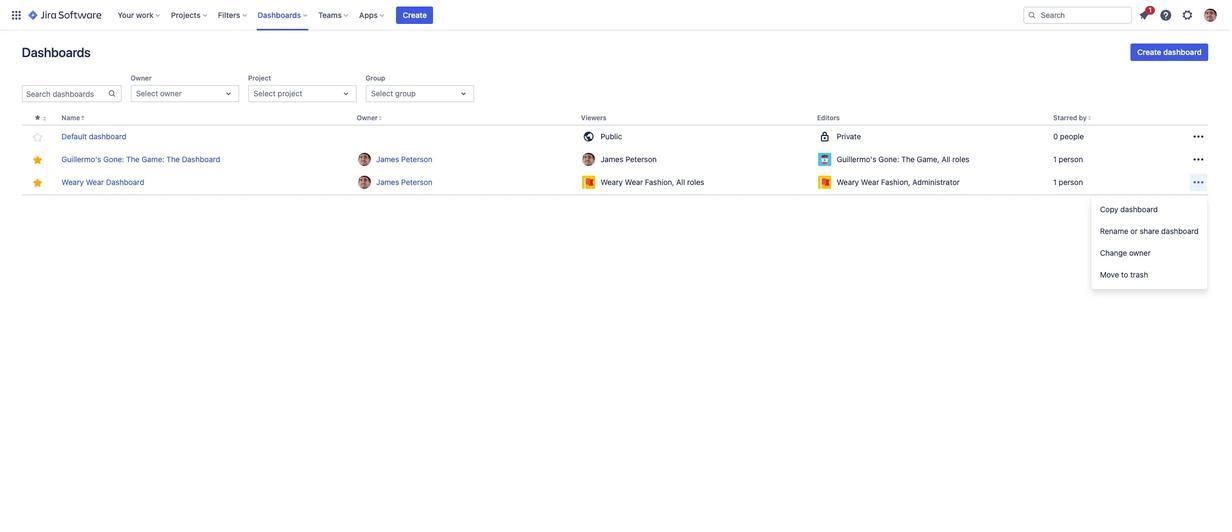 Task type: describe. For each thing, give the bounding box(es) containing it.
your profile and settings image
[[1205, 8, 1218, 22]]

projects
[[171, 10, 201, 19]]

move
[[1101, 270, 1120, 279]]

guillermo's for guillermo's gone: the game, all roles
[[837, 155, 877, 164]]

rename
[[1101, 226, 1129, 236]]

1 vertical spatial roles
[[688, 178, 705, 187]]

james for weary
[[377, 178, 399, 187]]

rename or share dashboard
[[1101, 226, 1200, 236]]

trash
[[1131, 270, 1149, 279]]

group
[[366, 74, 386, 82]]

select for select group
[[371, 89, 393, 98]]

0
[[1054, 132, 1059, 141]]

open image for owner
[[222, 87, 235, 100]]

Search dashboards text field
[[23, 86, 108, 101]]

guillermo's gone: the game: the dashboard
[[62, 155, 220, 164]]

name
[[62, 114, 80, 122]]

appswitcher icon image
[[10, 8, 23, 22]]

james peterson link for james peterson
[[357, 152, 573, 167]]

Search field
[[1024, 6, 1133, 24]]

star guillermo's gone: the game: the dashboard image
[[31, 154, 44, 167]]

notifications image
[[1138, 8, 1152, 22]]

star default dashboard image
[[31, 131, 44, 144]]

3 more image from the top
[[1193, 176, 1206, 189]]

dashboard for copy dashboard
[[1121, 205, 1159, 214]]

game:
[[142, 155, 164, 164]]

copy dashboard button
[[1092, 199, 1208, 221]]

guillermo's gone: the game, all roles
[[837, 155, 970, 164]]

1 person for weary wear fashion, administrator
[[1054, 178, 1084, 187]]

private
[[837, 132, 862, 141]]

dashboard for create dashboard
[[1164, 47, 1203, 57]]

group
[[395, 89, 416, 98]]

weary for weary wear fashion, administrator
[[837, 178, 860, 187]]

owner button
[[357, 114, 378, 122]]

2 more image from the top
[[1193, 153, 1206, 166]]

gone: for game,
[[879, 155, 900, 164]]

peterson for james
[[401, 155, 433, 164]]

rename or share dashboard button
[[1092, 221, 1208, 242]]

select for select project
[[254, 89, 276, 98]]

your work button
[[114, 6, 165, 24]]

Project text field
[[254, 88, 256, 99]]

dashboards button
[[255, 6, 312, 24]]

create button
[[397, 6, 434, 24]]

0 people
[[1054, 132, 1085, 141]]

change owner button
[[1092, 242, 1208, 264]]

to
[[1122, 270, 1129, 279]]

james peterson for weary
[[377, 178, 433, 187]]

move to trash button
[[1092, 264, 1208, 286]]

1 horizontal spatial all
[[942, 155, 951, 164]]

1 more image from the top
[[1193, 130, 1206, 143]]

gone: for game:
[[103, 155, 124, 164]]

administrator
[[913, 178, 960, 187]]

starred by
[[1054, 114, 1088, 122]]

owner inside dashboards details "element"
[[357, 114, 378, 122]]

share
[[1141, 226, 1160, 236]]

open image for project
[[340, 87, 353, 100]]

starred by button
[[1054, 114, 1088, 122]]

primary element
[[7, 0, 1024, 30]]

by
[[1080, 114, 1088, 122]]

select project
[[254, 89, 303, 98]]

copy
[[1101, 205, 1119, 214]]

the for guillermo's gone: the game: the dashboard
[[126, 155, 140, 164]]

open image for group
[[457, 87, 470, 100]]

search image
[[1028, 11, 1037, 19]]

project
[[248, 74, 271, 82]]

apps button
[[356, 6, 389, 24]]

Group text field
[[371, 88, 373, 99]]

or
[[1131, 226, 1139, 236]]

star weary wear dashboard image
[[31, 176, 44, 190]]

the for guillermo's gone: the game, all roles
[[902, 155, 915, 164]]

fashion, for administrator
[[882, 178, 911, 187]]

your work
[[118, 10, 154, 19]]

create dashboard
[[1138, 47, 1203, 57]]

select for select owner
[[136, 89, 158, 98]]

1 person for guillermo's gone: the game, all roles
[[1054, 155, 1084, 164]]

create dashboard button
[[1132, 44, 1209, 61]]

change
[[1101, 248, 1128, 258]]

1 for guillermo's gone: the game, all roles
[[1054, 155, 1057, 164]]



Task type: vqa. For each thing, say whether or not it's contained in the screenshot.
the shortcuts
no



Task type: locate. For each thing, give the bounding box(es) containing it.
guillermo's down default
[[62, 155, 101, 164]]

1 vertical spatial more image
[[1193, 153, 1206, 166]]

2 horizontal spatial open image
[[457, 87, 470, 100]]

james peterson for james
[[377, 155, 433, 164]]

person for guillermo's gone: the game, all roles
[[1060, 155, 1084, 164]]

person for weary wear fashion, administrator
[[1060, 178, 1084, 187]]

1 horizontal spatial weary
[[601, 178, 623, 187]]

2 the from the left
[[167, 155, 180, 164]]

0 horizontal spatial all
[[677, 178, 686, 187]]

weary for weary wear dashboard
[[62, 178, 84, 187]]

0 horizontal spatial weary
[[62, 178, 84, 187]]

1 horizontal spatial owner
[[357, 114, 378, 122]]

2 gone: from the left
[[879, 155, 900, 164]]

Owner text field
[[136, 88, 138, 99]]

james peterson link for weary wear fashion, all roles
[[357, 175, 573, 190]]

select group
[[371, 89, 416, 98]]

the right game:
[[167, 155, 180, 164]]

teams
[[319, 10, 342, 19]]

group
[[1092, 195, 1208, 289]]

banner containing your work
[[0, 0, 1231, 30]]

1 the from the left
[[126, 155, 140, 164]]

create inside button
[[403, 10, 427, 19]]

project
[[278, 89, 303, 98]]

your
[[118, 10, 134, 19]]

group containing copy dashboard
[[1092, 195, 1208, 289]]

3 weary from the left
[[837, 178, 860, 187]]

weary down private
[[837, 178, 860, 187]]

editors
[[818, 114, 840, 122]]

1 for weary wear fashion, administrator
[[1054, 178, 1057, 187]]

2 weary from the left
[[601, 178, 623, 187]]

0 vertical spatial create
[[403, 10, 427, 19]]

1 vertical spatial create
[[1138, 47, 1162, 57]]

0 vertical spatial 1
[[1150, 6, 1153, 14]]

0 horizontal spatial gone:
[[103, 155, 124, 164]]

1 james peterson link from the top
[[357, 152, 573, 167]]

jira software image
[[28, 8, 101, 22], [28, 8, 101, 22]]

1 horizontal spatial gone:
[[879, 155, 900, 164]]

default
[[62, 132, 87, 141]]

0 vertical spatial more image
[[1193, 130, 1206, 143]]

1 horizontal spatial guillermo's
[[837, 155, 877, 164]]

0 horizontal spatial create
[[403, 10, 427, 19]]

banner
[[0, 0, 1231, 30]]

starred
[[1054, 114, 1078, 122]]

dashboard down settings icon
[[1164, 47, 1203, 57]]

game,
[[917, 155, 940, 164]]

owner down group text box
[[357, 114, 378, 122]]

filters
[[218, 10, 240, 19]]

the
[[126, 155, 140, 164], [167, 155, 180, 164], [902, 155, 915, 164]]

select owner
[[136, 89, 182, 98]]

james peterson link
[[357, 152, 573, 167], [357, 175, 573, 190]]

dashboards right the filters dropdown button
[[258, 10, 301, 19]]

1 horizontal spatial wear
[[625, 178, 643, 187]]

dashboards details element
[[22, 111, 1209, 196]]

1 vertical spatial all
[[677, 178, 686, 187]]

work
[[136, 10, 154, 19]]

weary wear dashboard
[[62, 178, 144, 187]]

owner for change owner
[[1130, 248, 1152, 258]]

dashboard right share
[[1162, 226, 1200, 236]]

weary for weary wear fashion, all roles
[[601, 178, 623, 187]]

weary
[[62, 178, 84, 187], [601, 178, 623, 187], [837, 178, 860, 187]]

0 horizontal spatial fashion,
[[646, 178, 675, 187]]

filters button
[[215, 6, 251, 24]]

james peterson
[[377, 155, 433, 164], [601, 155, 657, 164], [377, 178, 433, 187]]

dashboard right game:
[[182, 155, 220, 164]]

guillermo's
[[62, 155, 101, 164], [837, 155, 877, 164]]

james for james
[[377, 155, 399, 164]]

3 wear from the left
[[862, 178, 880, 187]]

dashboard
[[1164, 47, 1203, 57], [89, 132, 126, 141], [1121, 205, 1159, 214], [1162, 226, 1200, 236]]

2 open image from the left
[[340, 87, 353, 100]]

dashboard for default dashboard
[[89, 132, 126, 141]]

1 vertical spatial dashboards
[[22, 45, 91, 60]]

viewers
[[581, 114, 607, 122]]

weary wear fashion, administrator
[[837, 178, 960, 187]]

dashboard inside button
[[1164, 47, 1203, 57]]

copy dashboard
[[1101, 205, 1159, 214]]

fashion,
[[646, 178, 675, 187], [882, 178, 911, 187]]

0 horizontal spatial open image
[[222, 87, 235, 100]]

owner for select owner
[[160, 89, 182, 98]]

fashion, for all
[[646, 178, 675, 187]]

1 vertical spatial dashboard
[[106, 178, 144, 187]]

person
[[1060, 155, 1084, 164], [1060, 178, 1084, 187]]

2 select from the left
[[254, 89, 276, 98]]

1 vertical spatial 1
[[1054, 155, 1057, 164]]

3 open image from the left
[[457, 87, 470, 100]]

guillermo's gone: the game: the dashboard link
[[62, 154, 220, 165]]

open image
[[222, 87, 235, 100], [340, 87, 353, 100], [457, 87, 470, 100]]

dashboard
[[182, 155, 220, 164], [106, 178, 144, 187]]

dashboard down guillermo's gone: the game: the dashboard link
[[106, 178, 144, 187]]

0 horizontal spatial dashboard
[[106, 178, 144, 187]]

roles
[[953, 155, 970, 164], [688, 178, 705, 187]]

3 the from the left
[[902, 155, 915, 164]]

create down notifications icon
[[1138, 47, 1162, 57]]

select
[[136, 89, 158, 98], [254, 89, 276, 98], [371, 89, 393, 98]]

0 vertical spatial dashboards
[[258, 10, 301, 19]]

0 vertical spatial dashboard
[[182, 155, 220, 164]]

0 horizontal spatial dashboards
[[22, 45, 91, 60]]

more image
[[1193, 130, 1206, 143], [1193, 153, 1206, 166], [1193, 176, 1206, 189]]

0 vertical spatial all
[[942, 155, 951, 164]]

gone: up weary wear fashion, administrator
[[879, 155, 900, 164]]

owner up trash
[[1130, 248, 1152, 258]]

2 wear from the left
[[625, 178, 643, 187]]

3 select from the left
[[371, 89, 393, 98]]

1 1 person from the top
[[1054, 155, 1084, 164]]

1 horizontal spatial open image
[[340, 87, 353, 100]]

wear for weary wear dashboard
[[86, 178, 104, 187]]

create for create
[[403, 10, 427, 19]]

0 horizontal spatial owner
[[160, 89, 182, 98]]

default dashboard link
[[62, 131, 126, 142]]

1 horizontal spatial dashboards
[[258, 10, 301, 19]]

dashboard inside "element"
[[89, 132, 126, 141]]

2 guillermo's from the left
[[837, 155, 877, 164]]

2 fashion, from the left
[[882, 178, 911, 187]]

wear for weary wear fashion, administrator
[[862, 178, 880, 187]]

people
[[1061, 132, 1085, 141]]

2 1 person from the top
[[1054, 178, 1084, 187]]

0 horizontal spatial owner
[[131, 74, 152, 82]]

owner inside button
[[1130, 248, 1152, 258]]

james
[[377, 155, 399, 164], [601, 155, 624, 164], [377, 178, 399, 187]]

dashboard up the or
[[1121, 205, 1159, 214]]

1 fashion, from the left
[[646, 178, 675, 187]]

0 vertical spatial person
[[1060, 155, 1084, 164]]

0 horizontal spatial select
[[136, 89, 158, 98]]

1 open image from the left
[[222, 87, 235, 100]]

2 vertical spatial 1
[[1054, 178, 1057, 187]]

gone:
[[103, 155, 124, 164], [879, 155, 900, 164]]

2 vertical spatial more image
[[1193, 176, 1206, 189]]

0 horizontal spatial guillermo's
[[62, 155, 101, 164]]

1 person
[[1054, 155, 1084, 164], [1054, 178, 1084, 187]]

1 horizontal spatial create
[[1138, 47, 1162, 57]]

weary right star weary wear dashboard icon
[[62, 178, 84, 187]]

dashboards
[[258, 10, 301, 19], [22, 45, 91, 60]]

2 horizontal spatial wear
[[862, 178, 880, 187]]

0 vertical spatial owner
[[131, 74, 152, 82]]

owner
[[131, 74, 152, 82], [357, 114, 378, 122]]

create
[[403, 10, 427, 19], [1138, 47, 1162, 57]]

1 vertical spatial 1 person
[[1054, 178, 1084, 187]]

1 person from the top
[[1060, 155, 1084, 164]]

0 horizontal spatial the
[[126, 155, 140, 164]]

teams button
[[315, 6, 353, 24]]

wear for weary wear fashion, all roles
[[625, 178, 643, 187]]

1 vertical spatial james peterson link
[[357, 175, 573, 190]]

0 vertical spatial owner
[[160, 89, 182, 98]]

1 vertical spatial owner
[[357, 114, 378, 122]]

dashboards up search dashboards text field
[[22, 45, 91, 60]]

help image
[[1160, 8, 1173, 22]]

1 guillermo's from the left
[[62, 155, 101, 164]]

0 vertical spatial james peterson link
[[357, 152, 573, 167]]

projects button
[[168, 6, 212, 24]]

1 horizontal spatial the
[[167, 155, 180, 164]]

default dashboard
[[62, 132, 126, 141]]

peterson for weary
[[401, 178, 433, 187]]

2 horizontal spatial select
[[371, 89, 393, 98]]

change owner
[[1101, 248, 1152, 258]]

dashboard right default
[[89, 132, 126, 141]]

guillermo's down private
[[837, 155, 877, 164]]

1 horizontal spatial select
[[254, 89, 276, 98]]

1 horizontal spatial fashion,
[[882, 178, 911, 187]]

1 weary from the left
[[62, 178, 84, 187]]

1 horizontal spatial owner
[[1130, 248, 1152, 258]]

owner up owner text field
[[131, 74, 152, 82]]

the left game,
[[902, 155, 915, 164]]

the left game:
[[126, 155, 140, 164]]

create inside button
[[1138, 47, 1162, 57]]

name button
[[62, 114, 80, 122]]

2 horizontal spatial weary
[[837, 178, 860, 187]]

settings image
[[1182, 8, 1195, 22]]

all
[[942, 155, 951, 164], [677, 178, 686, 187]]

dashboards inside dropdown button
[[258, 10, 301, 19]]

0 vertical spatial roles
[[953, 155, 970, 164]]

2 james peterson link from the top
[[357, 175, 573, 190]]

1 vertical spatial owner
[[1130, 248, 1152, 258]]

create right apps dropdown button in the top of the page
[[403, 10, 427, 19]]

weary down public
[[601, 178, 623, 187]]

apps
[[359, 10, 378, 19]]

0 horizontal spatial wear
[[86, 178, 104, 187]]

2 horizontal spatial the
[[902, 155, 915, 164]]

0 horizontal spatial roles
[[688, 178, 705, 187]]

0 vertical spatial 1 person
[[1054, 155, 1084, 164]]

1 select from the left
[[136, 89, 158, 98]]

create for create dashboard
[[1138, 47, 1162, 57]]

2 person from the top
[[1060, 178, 1084, 187]]

weary wear fashion, all roles
[[601, 178, 705, 187]]

1 wear from the left
[[86, 178, 104, 187]]

1 horizontal spatial dashboard
[[182, 155, 220, 164]]

1 vertical spatial person
[[1060, 178, 1084, 187]]

peterson
[[401, 155, 433, 164], [626, 155, 657, 164], [401, 178, 433, 187]]

1 horizontal spatial roles
[[953, 155, 970, 164]]

guillermo's for guillermo's gone: the game: the dashboard
[[62, 155, 101, 164]]

weary wear dashboard link
[[62, 177, 144, 188]]

gone: up weary wear dashboard
[[103, 155, 124, 164]]

1 gone: from the left
[[103, 155, 124, 164]]

1
[[1150, 6, 1153, 14], [1054, 155, 1057, 164], [1054, 178, 1057, 187]]

public
[[601, 132, 623, 141]]

move to trash
[[1101, 270, 1149, 279]]

owner right owner text field
[[160, 89, 182, 98]]

wear
[[86, 178, 104, 187], [625, 178, 643, 187], [862, 178, 880, 187]]

owner
[[160, 89, 182, 98], [1130, 248, 1152, 258]]

1 inside banner
[[1150, 6, 1153, 14]]



